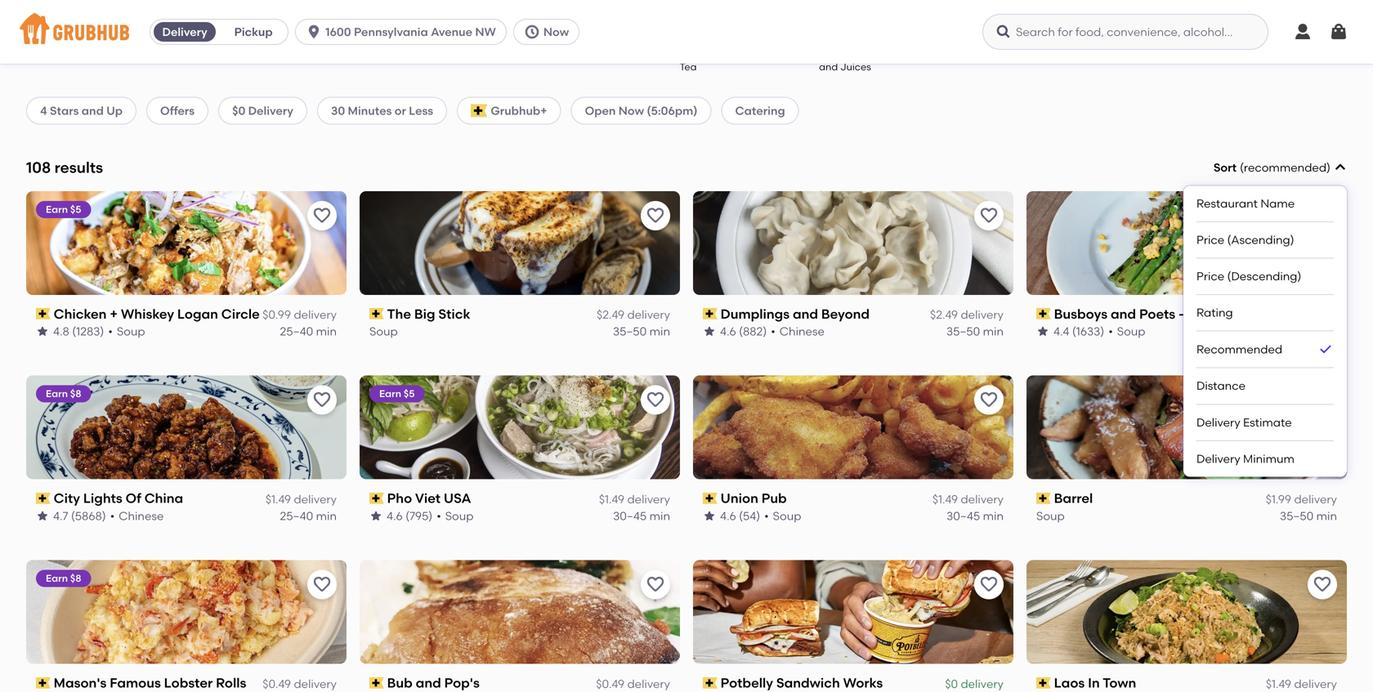 Task type: vqa. For each thing, say whether or not it's contained in the screenshot.
bottom caret right icon
no



Task type: describe. For each thing, give the bounding box(es) containing it.
bowls image
[[110, 0, 168, 36]]

pho viet usa
[[387, 491, 471, 507]]

4.4
[[1054, 324, 1070, 338]]

soup for 4.4 (1633)
[[1117, 324, 1146, 338]]

shakes image
[[189, 0, 246, 36]]

estimate
[[1243, 416, 1292, 429]]

(882)
[[739, 324, 767, 338]]

snacks
[[1142, 47, 1176, 58]]

city lights of china
[[54, 491, 183, 507]]

rolls
[[216, 675, 246, 691]]

less
[[409, 104, 433, 118]]

subscription pass image for barrel
[[1037, 493, 1051, 504]]

30 minutes or less
[[331, 104, 433, 118]]

main navigation navigation
[[0, 0, 1373, 64]]

nw
[[475, 25, 496, 39]]

$0.49 for bub and pop's
[[596, 677, 625, 691]]

minimum
[[1243, 452, 1295, 466]]

$2.49 delivery for dumplings and beyond
[[930, 308, 1004, 322]]

earn for pho viet usa
[[379, 388, 401, 400]]

30–45 for union pub
[[947, 509, 980, 523]]

star icon image left 4.4
[[1037, 325, 1050, 338]]

(descending)
[[1228, 269, 1302, 283]]

30–45 min for union pub
[[947, 509, 1004, 523]]

delivery for dumplings and beyond
[[961, 308, 1004, 322]]

1600 pennsylvania avenue nw
[[325, 25, 496, 39]]

)
[[1327, 161, 1331, 175]]

earn $5 for chicken
[[46, 203, 81, 215]]

$1.99
[[1266, 493, 1292, 506]]

soup for 4.6 (795)
[[445, 509, 474, 523]]

108 results
[[26, 159, 103, 177]]

$0 for $0 delivery
[[232, 104, 246, 118]]

bub
[[387, 675, 413, 691]]

$5 for pho
[[404, 388, 415, 400]]

price (ascending)
[[1197, 233, 1295, 247]]

name
[[1261, 196, 1295, 210]]

108
[[26, 159, 51, 177]]

the big stick logo image
[[360, 191, 680, 295]]

save this restaurant image for busboys and poets - 450 k
[[1313, 206, 1333, 225]]

save this restaurant image for $1.49 delivery
[[979, 391, 999, 410]]

and for dumplings and beyond
[[793, 306, 818, 322]]

town
[[1103, 675, 1137, 691]]

$0.99 delivery
[[263, 308, 337, 322]]

dumplings and beyond logo image
[[693, 191, 1014, 295]]

delivery for delivery minimum
[[1197, 452, 1241, 466]]

price (descending)
[[1197, 269, 1302, 283]]

deli
[[993, 47, 1011, 58]]

open
[[585, 104, 616, 118]]

1 vertical spatial now
[[619, 104, 644, 118]]

earn for city lights of china
[[46, 388, 68, 400]]

pop's
[[444, 675, 480, 691]]

subscription pass image for the
[[370, 308, 384, 320]]

$0.49 delivery for bub and pop's
[[596, 677, 670, 691]]

catering
[[735, 104, 785, 118]]

open now (5:06pm)
[[585, 104, 698, 118]]

$1.49 delivery for pho viet usa
[[599, 493, 670, 506]]

$5 for chicken
[[70, 203, 81, 215]]

sandwiches
[[1209, 47, 1266, 58]]

price for price (ascending)
[[1197, 233, 1225, 247]]

dumplings
[[721, 306, 790, 322]]

4.8
[[53, 324, 69, 338]]

• chinese for and
[[771, 324, 825, 338]]

dumplings and beyond
[[721, 306, 870, 322]]

2 horizontal spatial 35–50 min
[[1280, 509, 1337, 523]]

$0 for $0 delivery
[[945, 677, 958, 691]]

(1283)
[[72, 324, 104, 338]]

up
[[106, 104, 123, 118]]

lobster
[[164, 675, 213, 691]]

• right (1633)
[[1109, 324, 1113, 338]]

star icon image for chicken + whiskey logan circle
[[36, 325, 49, 338]]

ice cream image
[[424, 0, 482, 36]]

$0.49 for mason's famous lobster rolls
[[263, 677, 291, 691]]

chinese for of
[[119, 509, 164, 523]]

delivery for union pub
[[961, 493, 1004, 506]]

earn down 4.7
[[46, 573, 68, 585]]

none field containing sort
[[1184, 159, 1347, 477]]

$8 for mason's famous lobster rolls logo
[[70, 573, 81, 585]]

4
[[40, 104, 47, 118]]

delivery for bub and pop's
[[627, 677, 670, 691]]

pickup
[[234, 25, 273, 39]]

smoothies and juices
[[819, 47, 871, 73]]

grubhub plus flag logo image
[[471, 104, 488, 117]]

(1633)
[[1072, 324, 1105, 338]]

3 svg image from the left
[[996, 24, 1012, 40]]

beyond
[[822, 306, 870, 322]]

restaurant name
[[1197, 196, 1295, 210]]

pho
[[387, 491, 412, 507]]

2 horizontal spatial 35–50
[[1280, 509, 1314, 523]]

circle
[[221, 306, 260, 322]]

star icon image for city lights of china
[[36, 510, 49, 523]]

busboys and poets - 450 k link
[[1037, 305, 1337, 323]]

union pub
[[721, 491, 787, 507]]

potbelly sandwich works logo image
[[693, 560, 1014, 664]]

4.7
[[53, 509, 68, 523]]

• soup for pho viet usa
[[437, 509, 474, 523]]

min for union pub
[[983, 509, 1004, 523]]

city lights of china logo image
[[26, 376, 347, 480]]

delivery left the 30
[[248, 104, 293, 118]]

check icon image
[[1318, 341, 1334, 358]]

pennsylvania
[[354, 25, 428, 39]]

30–45 for pho viet usa
[[613, 509, 647, 523]]

+
[[110, 306, 118, 322]]

delivery for laos in town
[[1294, 677, 1337, 691]]

now button
[[513, 19, 586, 45]]

the
[[387, 306, 411, 322]]

delivery estimate
[[1197, 416, 1292, 429]]

of
[[126, 491, 141, 507]]

earn $8 for mason's famous lobster rolls logo
[[46, 573, 81, 585]]

results
[[54, 159, 103, 177]]

minutes
[[348, 104, 392, 118]]

delivery for mason's famous lobster rolls
[[294, 677, 337, 691]]

delivery for chicken + whiskey logan circle
[[294, 308, 337, 322]]

delivery for barrel
[[1294, 493, 1337, 506]]

snacks image
[[1131, 0, 1188, 36]]

min for city lights of china
[[316, 509, 337, 523]]

4.6 for union pub
[[720, 509, 736, 523]]

bub and pop's
[[387, 675, 480, 691]]

min for barrel
[[1317, 509, 1337, 523]]

25–40 min for chicken + whiskey logan circle
[[280, 324, 337, 338]]

$1.49 for laos in town
[[1266, 677, 1292, 691]]

coffee
[[662, 47, 694, 58]]

(5868)
[[71, 509, 106, 523]]

$1.49 delivery for city lights of china
[[266, 493, 337, 506]]

4 stars and up
[[40, 104, 123, 118]]

$0.49 delivery for mason's famous lobster rolls
[[263, 677, 337, 691]]

sandwich
[[776, 675, 840, 691]]

subscription pass image for bub
[[370, 678, 384, 689]]

1600 pennsylvania avenue nw button
[[295, 19, 513, 45]]

subscription pass image for chicken + whiskey logan circle
[[36, 308, 50, 320]]

seafood image
[[346, 0, 403, 36]]

deli image
[[974, 0, 1031, 36]]

delivery for city lights of china
[[294, 493, 337, 506]]

30
[[331, 104, 345, 118]]

1600
[[325, 25, 351, 39]]

union
[[721, 491, 759, 507]]

laos
[[1054, 675, 1085, 691]]

35–50 for beyond
[[947, 324, 980, 338]]

wraps
[[1065, 47, 1096, 58]]

distance
[[1197, 379, 1246, 393]]

$1.49 delivery for union pub
[[933, 493, 1004, 506]]

(54)
[[739, 509, 760, 523]]

subscription pass image for pho viet usa
[[370, 493, 384, 504]]

svg image for 1600 pennsylvania avenue nw
[[306, 24, 322, 40]]

• for chicken + whiskey logan circle
[[108, 324, 113, 338]]

usa
[[444, 491, 471, 507]]

(
[[1240, 161, 1244, 175]]

recommended
[[1197, 342, 1283, 356]]

35–50 min for stick
[[613, 324, 670, 338]]

delivery for delivery estimate
[[1197, 416, 1241, 429]]

barrel
[[1054, 491, 1093, 507]]

mason's famous lobster rolls
[[54, 675, 246, 691]]



Task type: locate. For each thing, give the bounding box(es) containing it.
0 horizontal spatial chinese
[[119, 509, 164, 523]]

• chinese down the dumplings and beyond
[[771, 324, 825, 338]]

earn down the on the left top of page
[[379, 388, 401, 400]]

soup down the on the left top of page
[[370, 324, 398, 338]]

1 horizontal spatial $0.49
[[596, 677, 625, 691]]

delivery down delivery estimate
[[1197, 452, 1241, 466]]

avenue
[[431, 25, 473, 39]]

• down + at the top left of page
[[108, 324, 113, 338]]

$2.49 delivery
[[597, 308, 670, 322], [930, 308, 1004, 322]]

stars
[[50, 104, 79, 118]]

1 horizontal spatial $5
[[404, 388, 415, 400]]

laos in town
[[1054, 675, 1137, 691]]

juices
[[841, 61, 871, 73]]

450
[[1188, 306, 1212, 322]]

0 horizontal spatial 30–45
[[613, 509, 647, 523]]

or
[[395, 104, 406, 118]]

0 horizontal spatial now
[[544, 25, 569, 39]]

chicken + whiskey logan circle logo image
[[26, 191, 347, 295]]

and for coffee and tea
[[696, 47, 715, 58]]

delivery down distance
[[1197, 416, 1241, 429]]

2 horizontal spatial 30–45
[[1280, 324, 1314, 338]]

0 horizontal spatial • chinese
[[110, 509, 164, 523]]

subscription pass image for union
[[703, 493, 718, 504]]

0 horizontal spatial $0
[[232, 104, 246, 118]]

now inside now button
[[544, 25, 569, 39]]

svg image left 1600
[[306, 24, 322, 40]]

svg image
[[306, 24, 322, 40], [524, 24, 540, 40], [996, 24, 1012, 40]]

subscription pass image left potbelly
[[703, 678, 718, 689]]

1 horizontal spatial 30–45
[[947, 509, 980, 523]]

save this restaurant image for $2.49 delivery
[[979, 206, 999, 225]]

1 horizontal spatial now
[[619, 104, 644, 118]]

subscription pass image left "busboys"
[[1037, 308, 1051, 320]]

delivery minimum
[[1197, 452, 1295, 466]]

list box
[[1197, 186, 1334, 477]]

25–40 min for city lights of china
[[280, 509, 337, 523]]

• chinese down of
[[110, 509, 164, 523]]

0 vertical spatial earn $5
[[46, 203, 81, 215]]

0 vertical spatial $5
[[70, 203, 81, 215]]

2 earn $8 from the top
[[46, 573, 81, 585]]

viet
[[415, 491, 441, 507]]

works
[[843, 675, 883, 691]]

• right (882)
[[771, 324, 776, 338]]

svg image inside now button
[[524, 24, 540, 40]]

chicken + whiskey logan circle
[[54, 306, 260, 322]]

subscription pass image left the on the left top of page
[[370, 308, 384, 320]]

30–45 min
[[1280, 324, 1337, 338], [613, 509, 670, 523], [947, 509, 1004, 523]]

$0 delivery
[[232, 104, 293, 118]]

0 horizontal spatial 35–50 min
[[613, 324, 670, 338]]

pub
[[762, 491, 787, 507]]

0 vertical spatial chinese
[[780, 324, 825, 338]]

wraps image
[[1052, 0, 1109, 36]]

lights
[[83, 491, 122, 507]]

soup for 4.6 (54)
[[773, 509, 801, 523]]

• soup for union pub
[[764, 509, 801, 523]]

4.6 for pho viet usa
[[387, 509, 403, 523]]

2 svg image from the left
[[524, 24, 540, 40]]

bub and pop's logo image
[[360, 560, 680, 664]]

1 horizontal spatial 35–50 min
[[947, 324, 1004, 338]]

$5 down results at the top of page
[[70, 203, 81, 215]]

earn $8 down the 4.8
[[46, 388, 81, 400]]

1 horizontal spatial $2.49 delivery
[[930, 308, 1004, 322]]

min for the big stick
[[650, 324, 670, 338]]

2 $2.49 delivery from the left
[[930, 308, 1004, 322]]

busboys and poets - 450 k
[[1054, 306, 1224, 322]]

1 vertical spatial • chinese
[[110, 509, 164, 523]]

min
[[316, 324, 337, 338], [650, 324, 670, 338], [983, 324, 1004, 338], [1317, 324, 1337, 338], [316, 509, 337, 523], [650, 509, 670, 523], [983, 509, 1004, 523], [1317, 509, 1337, 523]]

2 $8 from the top
[[70, 573, 81, 585]]

mason's famous lobster rolls logo image
[[26, 560, 347, 664]]

subscription pass image for laos in town
[[1037, 678, 1051, 689]]

2 25–40 min from the top
[[280, 509, 337, 523]]

rating
[[1197, 306, 1233, 320]]

• soup down + at the top left of page
[[108, 324, 145, 338]]

and left poets
[[1111, 306, 1136, 322]]

recommended option
[[1197, 332, 1334, 368]]

•
[[108, 324, 113, 338], [771, 324, 776, 338], [1109, 324, 1113, 338], [110, 509, 115, 523], [437, 509, 441, 523], [764, 509, 769, 523]]

35–50 min for beyond
[[947, 324, 1004, 338]]

None field
[[1184, 159, 1347, 477]]

4.6 left (882)
[[720, 324, 736, 338]]

sort ( recommended )
[[1214, 161, 1331, 175]]

4.6 (54)
[[720, 509, 760, 523]]

restaurant
[[1197, 196, 1258, 210]]

2 $2.49 from the left
[[930, 308, 958, 322]]

2 price from the top
[[1197, 269, 1225, 283]]

min for pho viet usa
[[650, 509, 670, 523]]

chinese for beyond
[[780, 324, 825, 338]]

1 horizontal spatial earn $5
[[379, 388, 415, 400]]

$8 for city lights of china logo
[[70, 388, 81, 400]]

1 earn $8 from the top
[[46, 388, 81, 400]]

subscription pass image left dumplings
[[703, 308, 718, 320]]

china
[[144, 491, 183, 507]]

• for city lights of china
[[110, 509, 115, 523]]

subscription pass image left "union"
[[703, 493, 718, 504]]

subscription pass image inside busboys and poets - 450 k "link"
[[1037, 308, 1051, 320]]

recommended
[[1244, 161, 1327, 175]]

0 horizontal spatial 30–45 min
[[613, 509, 670, 523]]

0 vertical spatial price
[[1197, 233, 1225, 247]]

subscription pass image left laos
[[1037, 678, 1051, 689]]

and for smoothies and juices
[[819, 61, 838, 73]]

delivery for the big stick
[[627, 308, 670, 322]]

1 horizontal spatial 30–45 min
[[947, 509, 1004, 523]]

• chinese for lights
[[110, 509, 164, 523]]

1 $2.49 delivery from the left
[[597, 308, 670, 322]]

4.6 for dumplings and beyond
[[720, 324, 736, 338]]

soup down usa
[[445, 509, 474, 523]]

and left up
[[82, 104, 104, 118]]

star icon image left 4.6 (54)
[[703, 510, 716, 523]]

and inside smoothies and juices
[[819, 61, 838, 73]]

min for chicken + whiskey logan circle
[[316, 324, 337, 338]]

(5:06pm)
[[647, 104, 698, 118]]

0 horizontal spatial $2.49
[[597, 308, 625, 322]]

and for busboys and poets - 450 k
[[1111, 306, 1136, 322]]

• for union pub
[[764, 509, 769, 523]]

subscription pass image left bub
[[370, 678, 384, 689]]

and down smoothies
[[819, 61, 838, 73]]

star icon image for dumplings and beyond
[[703, 325, 716, 338]]

soup down pub
[[773, 509, 801, 523]]

1 vertical spatial earn $8
[[46, 573, 81, 585]]

1 horizontal spatial $2.49
[[930, 308, 958, 322]]

now right open
[[619, 104, 644, 118]]

subscription pass image for city lights of china
[[36, 493, 50, 504]]

25–40 for chicken + whiskey logan circle
[[280, 324, 313, 338]]

coffee and tea
[[662, 47, 715, 73]]

25–40 for city lights of china
[[280, 509, 313, 523]]

chinese
[[780, 324, 825, 338], [119, 509, 164, 523]]

earn down 108 results
[[46, 203, 68, 215]]

subscription pass image left chicken
[[36, 308, 50, 320]]

pho viet usa logo image
[[360, 376, 680, 480]]

soup down whiskey
[[117, 324, 145, 338]]

delivery for delivery
[[162, 25, 207, 39]]

• right (795)
[[437, 509, 441, 523]]

delivery inside button
[[162, 25, 207, 39]]

$1.49 delivery
[[266, 493, 337, 506], [599, 493, 670, 506], [933, 493, 1004, 506], [1266, 677, 1337, 691]]

busboys and poets - 450 k logo image
[[1027, 191, 1347, 295]]

save this restaurant image
[[312, 206, 332, 225], [646, 206, 665, 225], [312, 391, 332, 410], [646, 391, 665, 410], [1313, 391, 1333, 410], [646, 575, 665, 595], [979, 575, 999, 595], [1313, 575, 1333, 595]]

star icon image left the 4.8
[[36, 325, 49, 338]]

1 vertical spatial chinese
[[119, 509, 164, 523]]

$0.49 delivery
[[263, 677, 337, 691], [596, 677, 670, 691]]

potbelly sandwich works
[[721, 675, 883, 691]]

soup down busboys and poets - 450 k
[[1117, 324, 1146, 338]]

subscription pass image left barrel
[[1037, 493, 1051, 504]]

big
[[414, 306, 435, 322]]

4.6 down "union"
[[720, 509, 736, 523]]

mason's
[[54, 675, 107, 691]]

soup image
[[32, 0, 89, 36]]

0 horizontal spatial 35–50
[[613, 324, 647, 338]]

0 vertical spatial earn $8
[[46, 388, 81, 400]]

0 horizontal spatial svg image
[[306, 24, 322, 40]]

cafe image
[[1288, 0, 1345, 36]]

• for dumplings and beyond
[[771, 324, 776, 338]]

1 $2.49 from the left
[[597, 308, 625, 322]]

list box containing restaurant name
[[1197, 186, 1334, 477]]

price for price (descending)
[[1197, 269, 1225, 283]]

1 25–40 from the top
[[280, 324, 313, 338]]

svg image right nw on the top left
[[524, 24, 540, 40]]

1 horizontal spatial $0
[[945, 677, 958, 691]]

star icon image left 4.6 (795)
[[370, 510, 383, 523]]

2 $0.49 delivery from the left
[[596, 677, 670, 691]]

0 horizontal spatial $0.49
[[263, 677, 291, 691]]

earn down the 4.8
[[46, 388, 68, 400]]

30–45
[[1280, 324, 1314, 338], [613, 509, 647, 523], [947, 509, 980, 523]]

$0.99
[[263, 308, 291, 322]]

0 horizontal spatial $2.49 delivery
[[597, 308, 670, 322]]

subscription pass image left city
[[36, 493, 50, 504]]

1 horizontal spatial chinese
[[780, 324, 825, 338]]

1 horizontal spatial 35–50
[[947, 324, 980, 338]]

1 vertical spatial $8
[[70, 573, 81, 585]]

$8 down 4.8 (1283)
[[70, 388, 81, 400]]

soup down barrel
[[1037, 509, 1065, 523]]

and inside "link"
[[1111, 306, 1136, 322]]

2 $0.49 from the left
[[596, 677, 625, 691]]

1 vertical spatial earn $5
[[379, 388, 415, 400]]

sort
[[1214, 161, 1237, 175]]

wings image
[[267, 0, 325, 36]]

subscription pass image for potbelly sandwich works
[[703, 678, 718, 689]]

$8 down 4.7 (5868)
[[70, 573, 81, 585]]

earn $8 down 4.7
[[46, 573, 81, 585]]

1 25–40 min from the top
[[280, 324, 337, 338]]

delivery button
[[151, 19, 219, 45]]

svg image inside the 1600 pennsylvania avenue nw button
[[306, 24, 322, 40]]

union pub logo image
[[693, 376, 1014, 480]]

2 25–40 from the top
[[280, 509, 313, 523]]

1 horizontal spatial $0.49 delivery
[[596, 677, 670, 691]]

Search for food, convenience, alcohol... search field
[[983, 14, 1269, 50]]

star icon image for union pub
[[703, 510, 716, 523]]

1 horizontal spatial • chinese
[[771, 324, 825, 338]]

subscription pass image for mason's
[[36, 678, 50, 689]]

1 $8 from the top
[[70, 388, 81, 400]]

soup
[[117, 324, 145, 338], [370, 324, 398, 338], [1117, 324, 1146, 338], [445, 509, 474, 523], [773, 509, 801, 523], [1037, 509, 1065, 523]]

star icon image for pho viet usa
[[370, 510, 383, 523]]

4.6 (882)
[[720, 324, 767, 338]]

subscription pass image left the mason's
[[36, 678, 50, 689]]

1 svg image from the left
[[306, 24, 322, 40]]

0 vertical spatial 25–40
[[280, 324, 313, 338]]

subscription pass image
[[36, 308, 50, 320], [36, 493, 50, 504], [370, 493, 384, 504], [1037, 493, 1051, 504], [703, 678, 718, 689], [1037, 678, 1051, 689]]

(ascending)
[[1228, 233, 1295, 247]]

earn for chicken + whiskey logan circle
[[46, 203, 68, 215]]

earn $5 for pho
[[379, 388, 415, 400]]

earn $5 down the on the left top of page
[[379, 388, 415, 400]]

$2.49 for stick
[[597, 308, 625, 322]]

subscription pass image
[[370, 308, 384, 320], [703, 308, 718, 320], [1037, 308, 1051, 320], [703, 493, 718, 504], [36, 678, 50, 689], [370, 678, 384, 689]]

busboys
[[1054, 306, 1108, 322]]

and for bub and pop's
[[416, 675, 441, 691]]

1 vertical spatial 25–40
[[280, 509, 313, 523]]

$1.49 for city lights of china
[[266, 493, 291, 506]]

1 price from the top
[[1197, 233, 1225, 247]]

earn $8 for city lights of china logo
[[46, 388, 81, 400]]

0 vertical spatial now
[[544, 25, 569, 39]]

star icon image left 4.7
[[36, 510, 49, 523]]

laos in town logo image
[[1027, 560, 1347, 664]]

4.8 (1283)
[[53, 324, 104, 338]]

0 vertical spatial $8
[[70, 388, 81, 400]]

$2.49
[[597, 308, 625, 322], [930, 308, 958, 322]]

$1.49 for union pub
[[933, 493, 958, 506]]

min for dumplings and beyond
[[983, 324, 1004, 338]]

famous
[[110, 675, 161, 691]]

1 vertical spatial $5
[[404, 388, 415, 400]]

• for pho viet usa
[[437, 509, 441, 523]]

25–40 min
[[280, 324, 337, 338], [280, 509, 337, 523]]

2 horizontal spatial svg image
[[996, 24, 1012, 40]]

1 vertical spatial $0
[[945, 677, 958, 691]]

35–50 for stick
[[613, 324, 647, 338]]

25–40
[[280, 324, 313, 338], [280, 509, 313, 523]]

sandwiches image
[[1209, 0, 1266, 36]]

tea
[[680, 61, 697, 73]]

$1.49 delivery for laos in town
[[1266, 677, 1337, 691]]

1 $0.49 from the left
[[263, 677, 291, 691]]

$0 delivery
[[945, 677, 1004, 691]]

0 horizontal spatial earn $5
[[46, 203, 81, 215]]

$5
[[70, 203, 81, 215], [404, 388, 415, 400]]

price up the rating at the right of the page
[[1197, 269, 1225, 283]]

soup for 4.8 (1283)
[[117, 324, 145, 338]]

35–50
[[613, 324, 647, 338], [947, 324, 980, 338], [1280, 509, 1314, 523]]

• soup down busboys and poets - 450 k
[[1109, 324, 1146, 338]]

subscription pass image for busboys
[[1037, 308, 1051, 320]]

steak image
[[503, 0, 560, 36]]

k
[[1215, 306, 1224, 322]]

0 vertical spatial $0
[[232, 104, 246, 118]]

chinese down the dumplings and beyond
[[780, 324, 825, 338]]

earn $5 down 108 results
[[46, 203, 81, 215]]

star icon image
[[36, 325, 49, 338], [703, 325, 716, 338], [1037, 325, 1050, 338], [36, 510, 49, 523], [370, 510, 383, 523], [703, 510, 716, 523]]

$2.49 for beyond
[[930, 308, 958, 322]]

0 vertical spatial • chinese
[[771, 324, 825, 338]]

barrel logo image
[[1027, 376, 1347, 480]]

1 horizontal spatial svg image
[[524, 24, 540, 40]]

chinese down of
[[119, 509, 164, 523]]

smoothies
[[820, 47, 870, 58]]

subscription pass image left pho
[[370, 493, 384, 504]]

price down restaurant
[[1197, 233, 1225, 247]]

$0
[[232, 104, 246, 118], [945, 677, 958, 691]]

and left beyond on the right
[[793, 306, 818, 322]]

0 horizontal spatial $5
[[70, 203, 81, 215]]

svg image
[[1293, 22, 1313, 42], [1329, 22, 1349, 42], [1334, 161, 1347, 174]]

and up tea
[[696, 47, 715, 58]]

0 horizontal spatial $0.49 delivery
[[263, 677, 337, 691]]

and right bub
[[416, 675, 441, 691]]

1 $0.49 delivery from the left
[[263, 677, 337, 691]]

logan
[[177, 306, 218, 322]]

grubhub+
[[491, 104, 547, 118]]

• soup for chicken + whiskey logan circle
[[108, 324, 145, 338]]

30–45 min for pho viet usa
[[613, 509, 670, 523]]

• down city lights of china
[[110, 509, 115, 523]]

delivery left "pickup"
[[162, 25, 207, 39]]

• soup down pub
[[764, 509, 801, 523]]

stick
[[438, 306, 471, 322]]

1 vertical spatial 25–40 min
[[280, 509, 337, 523]]

and
[[696, 47, 715, 58], [819, 61, 838, 73], [82, 104, 104, 118], [793, 306, 818, 322], [1111, 306, 1136, 322], [416, 675, 441, 691]]

$5 down the on the left top of page
[[404, 388, 415, 400]]

2 horizontal spatial 30–45 min
[[1280, 324, 1337, 338]]

now right nw on the top left
[[544, 25, 569, 39]]

$2.49 delivery for the big stick
[[597, 308, 670, 322]]

0 vertical spatial 25–40 min
[[280, 324, 337, 338]]

delivery for pho viet usa
[[627, 493, 670, 506]]

earn
[[46, 203, 68, 215], [46, 388, 68, 400], [379, 388, 401, 400], [46, 573, 68, 585]]

4.6 down pho
[[387, 509, 403, 523]]

• soup down usa
[[437, 509, 474, 523]]

delivery for potbelly sandwich works
[[961, 677, 1004, 691]]

• right (54)
[[764, 509, 769, 523]]

svg image up the deli
[[996, 24, 1012, 40]]

save this restaurant image
[[979, 206, 999, 225], [1313, 206, 1333, 225], [979, 391, 999, 410], [312, 575, 332, 595]]

delivery
[[162, 25, 207, 39], [248, 104, 293, 118], [1197, 416, 1241, 429], [1197, 452, 1241, 466]]

star icon image left 4.6 (882)
[[703, 325, 716, 338]]

save this restaurant button
[[307, 201, 337, 230], [641, 201, 670, 230], [974, 201, 1004, 230], [1308, 201, 1337, 230], [307, 386, 337, 415], [641, 386, 670, 415], [974, 386, 1004, 415], [1308, 386, 1337, 415], [307, 570, 337, 600], [641, 570, 670, 600], [974, 570, 1004, 600], [1308, 570, 1337, 600]]

and inside coffee and tea
[[696, 47, 715, 58]]

-
[[1179, 306, 1184, 322]]

subscription pass image for dumplings
[[703, 308, 718, 320]]

the big stick
[[387, 306, 471, 322]]

4.4 (1633)
[[1054, 324, 1105, 338]]

svg image for now
[[524, 24, 540, 40]]

1 vertical spatial price
[[1197, 269, 1225, 283]]



